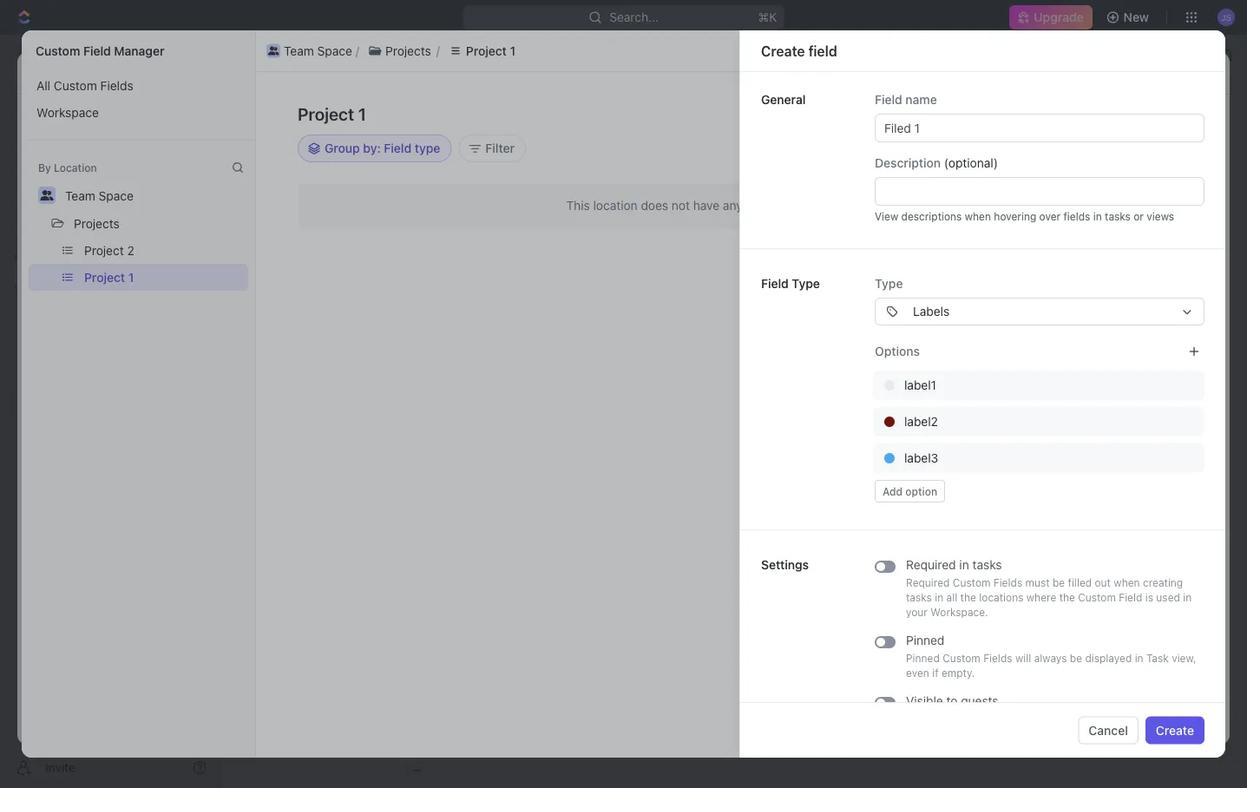 Task type: describe. For each thing, give the bounding box(es) containing it.
list
[[352, 161, 373, 175]]

list containing project 2
[[22, 237, 255, 291]]

table
[[488, 161, 519, 175]]

create for new
[[1081, 106, 1119, 121]]

visible to guests
[[906, 694, 999, 708]]

fields left create one button
[[793, 198, 826, 213]]

0 horizontal spatial team space link
[[115, 66, 183, 80]]

field for add existing field
[[1029, 106, 1054, 121]]

to inside task sidebar content section
[[987, 207, 1000, 220]]

all custom fields button
[[29, 72, 248, 99]]

description
[[875, 156, 941, 170]]

projects for the top projects button
[[385, 43, 431, 58]]

search...
[[609, 10, 659, 24]]

0 vertical spatial tasks
[[1105, 210, 1131, 222]]

8 for changed status from
[[1119, 207, 1126, 220]]

0 vertical spatial when
[[965, 210, 991, 222]]

#8678g9yju (you don't have access)
[[848, 166, 1095, 192]]

filled
[[1068, 577, 1092, 589]]

fields
[[1064, 210, 1090, 222]]

0 vertical spatial project 2
[[441, 48, 492, 62]]

Edit task name text field
[[76, 150, 753, 183]]

projects for projects link
[[358, 48, 404, 62]]

send
[[1119, 705, 1148, 720]]

search button
[[950, 156, 1017, 181]]

project inside project 2 button
[[84, 243, 124, 257]]

1 vertical spatial tasks
[[973, 558, 1002, 572]]

required in tasks required custom fields must be filled out when creating tasks in all the locations where the custom field is used in your workspace.
[[906, 558, 1192, 618]]

does
[[641, 198, 668, 213]]

name
[[906, 92, 937, 107]]

create right cancel
[[1156, 723, 1194, 737]]

or
[[1134, 210, 1144, 222]]

Search tasks... text field
[[1031, 197, 1205, 224]]

upgrade
[[1034, 10, 1084, 24]]

favorites
[[14, 253, 60, 265]]

options
[[875, 344, 920, 358]]

spaces
[[14, 282, 51, 294]]

calendar link
[[401, 156, 456, 181]]

0 horizontal spatial project 1 button
[[76, 264, 248, 291]]

changed
[[869, 207, 912, 220]]

add for add option
[[883, 485, 903, 497]]

cancel
[[1089, 723, 1128, 737]]

is
[[1146, 592, 1154, 604]]

0 vertical spatial project 1
[[466, 43, 516, 58]]

when inside required in tasks required custom fields must be filled out when creating tasks in all the locations where the custom field is used in your workspace.
[[1114, 577, 1140, 589]]

task inside button
[[1148, 112, 1174, 126]]

(optional)
[[944, 156, 998, 170]]

1 horizontal spatial project 2
[[263, 104, 366, 132]]

in up workspace.
[[959, 558, 969, 572]]

0 horizontal spatial project 2 link
[[264, 66, 314, 80]]

create new field
[[1081, 106, 1174, 121]]

new
[[1122, 106, 1146, 121]]

copying
[[969, 166, 1007, 178]]

custom field manager
[[36, 44, 164, 58]]

1 vertical spatial projects button
[[66, 209, 127, 237]]

new button
[[1099, 3, 1160, 31]]

pinned pinned custom fields will always be displayed in task view, even if empty.
[[906, 633, 1196, 679]]

workspace
[[36, 105, 99, 119]]

status
[[82, 208, 119, 222]]

workspace button
[[29, 99, 248, 126]]

8 for created this task by copying
[[1119, 166, 1126, 178]]

0 vertical spatial projects button
[[359, 40, 440, 61]]

not
[[672, 198, 690, 213]]

one
[[890, 200, 908, 212]]

2 the from the left
[[1059, 592, 1075, 604]]

created this task by copying
[[866, 166, 1010, 178]]

/ for /
[[412, 48, 416, 62]]

even
[[906, 667, 929, 679]]

add description
[[110, 282, 199, 297]]

fields inside pinned pinned custom fields will always be displayed in task view, even if empty.
[[984, 652, 1013, 664]]

dashboards link
[[7, 173, 214, 201]]

create new field button
[[1071, 100, 1185, 128]]

share button
[[1008, 59, 1062, 87]]

cancel button
[[1078, 717, 1139, 744]]

activity inside task sidebar content section
[[834, 112, 894, 132]]

tree inside sidebar navigation
[[7, 302, 214, 536]]

1 horizontal spatial project 2 link
[[419, 45, 496, 66]]

team space /
[[253, 48, 333, 62]]

created
[[911, 67, 950, 79]]

mins for created this task by copying
[[1129, 166, 1152, 178]]

guests
[[961, 694, 999, 708]]

location
[[54, 161, 97, 174]]

custom inside pinned pinned custom fields will always be displayed in task view, even if empty.
[[943, 652, 981, 664]]

over
[[1039, 210, 1061, 222]]

0 horizontal spatial project 1
[[84, 270, 134, 284]]

task sidebar navigation tab list
[[1185, 105, 1223, 207]]

used
[[1156, 592, 1180, 604]]

list containing team space
[[263, 40, 1191, 61]]

out
[[1095, 577, 1111, 589]]

2 inside project 2 button
[[127, 243, 134, 257]]

2 vertical spatial team space
[[65, 188, 134, 203]]

created on nov 17
[[911, 67, 1001, 79]]

0 horizontal spatial field
[[809, 43, 837, 59]]

(you
[[1073, 166, 1095, 178]]

upgrade link
[[1010, 5, 1092, 30]]

sidebar navigation
[[0, 35, 221, 788]]

search
[[972, 161, 1012, 175]]

all custom fields
[[36, 78, 133, 92]]

type inside dropdown button
[[875, 276, 903, 291]]

add for add description
[[110, 282, 133, 297]]

create for one
[[853, 200, 887, 212]]

field name
[[875, 92, 937, 107]]

add task button
[[1111, 105, 1185, 133]]

must
[[1026, 577, 1050, 589]]

open
[[1010, 207, 1039, 220]]

favorites button
[[7, 248, 67, 269]]

3 option name... text field from the top
[[904, 444, 1168, 472]]

changed status from
[[866, 207, 973, 220]]

action
[[236, 345, 277, 361]]

project 2 button
[[76, 237, 248, 264]]

create for field
[[761, 43, 805, 59]]

1 vertical spatial team space button
[[57, 181, 141, 209]]

in inside pinned pinned custom fields will always be displayed in task view, even if empty.
[[1135, 652, 1144, 664]]

1 horizontal spatial user group image
[[268, 46, 279, 55]]

/ for / project 2
[[253, 66, 257, 80]]

⌘k
[[758, 10, 777, 24]]

be inside required in tasks required custom fields must be filled out when creating tasks in all the locations where the custom field is used in your workspace.
[[1053, 577, 1065, 589]]

type button
[[875, 276, 1205, 325]]

mins for changed status from
[[1129, 207, 1152, 220]]

docs
[[42, 150, 70, 164]]

action items button
[[229, 337, 323, 368]]

items
[[281, 345, 316, 361]]

location
[[593, 198, 638, 213]]

send button
[[1109, 699, 1159, 727]]

if
[[932, 667, 939, 679]]

0 vertical spatial 1
[[510, 43, 516, 58]]



Task type: locate. For each thing, give the bounding box(es) containing it.
workspace.
[[931, 606, 988, 618]]

1 vertical spatial be
[[1070, 652, 1082, 664]]

1 horizontal spatial activity
[[1187, 136, 1221, 146]]

dashboards
[[42, 179, 109, 194]]

1 vertical spatial user group image
[[18, 340, 31, 351]]

team space button up / project 2
[[263, 40, 356, 61]]

8 left or
[[1119, 207, 1126, 220]]

on
[[953, 67, 965, 79]]

1 the from the left
[[961, 592, 976, 604]]

in right fields
[[1093, 210, 1102, 222]]

0 vertical spatial be
[[1053, 577, 1065, 589]]

Option name... text field
[[904, 371, 1168, 399], [904, 408, 1168, 436], [904, 444, 1168, 472]]

inbox
[[42, 120, 72, 135]]

2 horizontal spatial /
[[412, 48, 416, 62]]

be inside pinned pinned custom fields will always be displayed in task view, even if empty.
[[1070, 652, 1082, 664]]

0 vertical spatial task
[[1148, 112, 1174, 126]]

locations
[[979, 592, 1024, 604]]

team space inside list
[[284, 43, 352, 58]]

project 2
[[441, 48, 492, 62], [263, 104, 366, 132], [84, 243, 134, 257]]

create down don't
[[853, 200, 887, 212]]

this
[[566, 198, 590, 213]]

1 vertical spatial list
[[22, 72, 255, 126]]

team space, , element
[[90, 64, 108, 82]]

board
[[286, 161, 320, 175]]

1 horizontal spatial 1
[[358, 103, 366, 124]]

by
[[954, 166, 966, 178]]

any
[[723, 198, 743, 213]]

custom
[[36, 44, 80, 58], [54, 78, 97, 92], [746, 198, 789, 213], [953, 577, 991, 589], [1078, 592, 1116, 604], [943, 652, 981, 664]]

team space up / project 2
[[284, 43, 352, 58]]

settings
[[761, 558, 809, 572]]

2 horizontal spatial project 2
[[441, 48, 492, 62]]

project 1
[[466, 43, 516, 58], [298, 103, 366, 124], [84, 270, 134, 284]]

fields inside required in tasks required custom fields must be filled out when creating tasks in all the locations where the custom field is used in your workspace.
[[994, 577, 1023, 589]]

add description button
[[82, 276, 747, 304]]

team space button down 'location'
[[57, 181, 141, 209]]

list
[[263, 40, 1191, 61], [22, 72, 255, 126], [22, 237, 255, 291]]

fields up workspace button
[[100, 78, 133, 92]]

/ project 2
[[253, 66, 314, 80]]

be right always
[[1070, 652, 1082, 664]]

pinned
[[906, 633, 945, 648], [906, 652, 940, 664]]

task
[[930, 166, 951, 178]]

1 horizontal spatial project 1 button
[[440, 40, 524, 61]]

task inside pinned pinned custom fields will always be displayed in task view, even if empty.
[[1147, 652, 1169, 664]]

2 8 from the top
[[1119, 207, 1126, 220]]

team space down "manager"
[[115, 66, 183, 80]]

calendar
[[405, 161, 456, 175]]

2 vertical spatial 1
[[128, 270, 134, 284]]

1 vertical spatial to
[[947, 694, 958, 708]]

2 vertical spatial tasks
[[906, 592, 932, 604]]

1 horizontal spatial field
[[1029, 106, 1054, 121]]

field
[[809, 43, 837, 59], [1029, 106, 1054, 121], [1149, 106, 1174, 121]]

be left the filled
[[1053, 577, 1065, 589]]

add existing field
[[955, 106, 1054, 121]]

description
[[136, 282, 199, 297]]

0 horizontal spatial the
[[961, 592, 976, 604]]

field inside required in tasks required custom fields must be filled out when creating tasks in all the locations where the custom field is used in your workspace.
[[1119, 592, 1143, 604]]

have down created
[[878, 180, 902, 192]]

create one
[[853, 200, 908, 212]]

1 vertical spatial have
[[693, 198, 720, 213]]

team space link
[[232, 45, 326, 66], [115, 66, 183, 80]]

user group image
[[268, 46, 279, 55], [18, 340, 31, 351]]

2 horizontal spatial project 1
[[466, 43, 516, 58]]

create down the ⌘k
[[761, 43, 805, 59]]

0 horizontal spatial activity
[[834, 112, 894, 132]]

activity inside task sidebar navigation tab list
[[1187, 136, 1221, 146]]

add inside button
[[110, 282, 133, 297]]

1 horizontal spatial projects button
[[359, 40, 440, 61]]

create
[[761, 43, 805, 59], [1081, 106, 1119, 121], [853, 200, 887, 212], [1156, 723, 1194, 737]]

0 horizontal spatial type
[[792, 276, 820, 291]]

list link
[[348, 156, 373, 181]]

8 right (you
[[1119, 166, 1126, 178]]

1 vertical spatial project 1 button
[[76, 264, 248, 291]]

the down the filled
[[1059, 592, 1075, 604]]

1 horizontal spatial type
[[875, 276, 903, 291]]

1 vertical spatial required
[[906, 577, 950, 589]]

from
[[948, 207, 971, 220]]

mins right fields
[[1129, 207, 1152, 220]]

1 type from the left
[[792, 276, 820, 291]]

description (optional)
[[875, 156, 998, 170]]

1 vertical spatial option name... text field
[[904, 408, 1168, 436]]

0 vertical spatial 8
[[1119, 166, 1126, 178]]

0 horizontal spatial projects button
[[66, 209, 127, 237]]

1
[[510, 43, 516, 58], [358, 103, 366, 124], [128, 270, 134, 284]]

creating
[[1143, 577, 1183, 589]]

will
[[1015, 652, 1031, 664]]

in right displayed
[[1135, 652, 1144, 664]]

0 vertical spatial have
[[878, 180, 902, 192]]

2 horizontal spatial field
[[1149, 106, 1174, 121]]

0 horizontal spatial when
[[965, 210, 991, 222]]

tasks left or
[[1105, 210, 1131, 222]]

1 horizontal spatial when
[[1114, 577, 1140, 589]]

mins up or
[[1129, 166, 1152, 178]]

1 8 mins from the top
[[1119, 166, 1152, 178]]

field inside add existing field button
[[1029, 106, 1054, 121]]

2 vertical spatial project 2
[[84, 243, 134, 257]]

2 vertical spatial option name... text field
[[904, 444, 1168, 472]]

1 8 from the top
[[1119, 166, 1126, 178]]

1 vertical spatial team space
[[115, 66, 183, 80]]

table link
[[485, 156, 519, 181]]

create one button
[[833, 195, 915, 216]]

1 horizontal spatial tasks
[[973, 558, 1002, 572]]

project 2 link down "team space /"
[[264, 66, 314, 80]]

existing
[[981, 106, 1026, 121]]

view,
[[1172, 652, 1196, 664]]

in
[[1093, 210, 1102, 222], [959, 558, 969, 572], [935, 592, 944, 604], [1183, 592, 1192, 604], [1135, 652, 1144, 664]]

home
[[42, 91, 75, 105]]

0 vertical spatial to
[[987, 207, 1000, 220]]

tasks up your
[[906, 592, 932, 604]]

field for create new field
[[1149, 106, 1174, 121]]

add for add task
[[1122, 112, 1145, 126]]

add task
[[1122, 112, 1174, 126]]

1 horizontal spatial project 1
[[298, 103, 366, 124]]

0 vertical spatial mins
[[1129, 166, 1152, 178]]

1 vertical spatial pinned
[[906, 652, 940, 664]]

1 horizontal spatial the
[[1059, 592, 1075, 604]]

2 required from the top
[[906, 577, 950, 589]]

1 vertical spatial activity
[[1187, 136, 1221, 146]]

1 horizontal spatial team space button
[[263, 40, 356, 61]]

Enter name... text field
[[875, 114, 1205, 142]]

inbox link
[[7, 114, 214, 141]]

0 horizontal spatial user group image
[[18, 340, 31, 351]]

task right new
[[1148, 112, 1174, 126]]

0 horizontal spatial /
[[253, 66, 257, 80]]

/ right projects link
[[412, 48, 416, 62]]

0 vertical spatial team space
[[284, 43, 352, 58]]

create field
[[761, 43, 837, 59]]

0 horizontal spatial tasks
[[906, 592, 932, 604]]

Type text field
[[913, 299, 1174, 325]]

2 vertical spatial list
[[22, 237, 255, 291]]

1 vertical spatial 1
[[358, 103, 366, 124]]

1 vertical spatial when
[[1114, 577, 1140, 589]]

add option
[[883, 485, 938, 497]]

1 pinned from the top
[[906, 633, 945, 648]]

to right visible
[[947, 694, 958, 708]]

fields left will at the right of page
[[984, 652, 1013, 664]]

displayed
[[1085, 652, 1132, 664]]

0 vertical spatial activity
[[834, 112, 894, 132]]

task sidebar content section
[[812, 95, 1177, 745]]

17
[[991, 67, 1001, 79]]

2 8 mins from the top
[[1119, 207, 1152, 220]]

where
[[1027, 592, 1057, 604]]

add
[[955, 106, 978, 121], [1122, 112, 1145, 126], [110, 282, 133, 297], [883, 485, 903, 497]]

board link
[[282, 156, 320, 181]]

0 horizontal spatial to
[[947, 694, 958, 708]]

8 mins for created this task by copying
[[1119, 166, 1152, 178]]

in left all
[[935, 592, 944, 604]]

have right not
[[693, 198, 720, 213]]

general
[[761, 92, 806, 107]]

2 horizontal spatial tasks
[[1105, 210, 1131, 222]]

project 2 inside button
[[84, 243, 134, 257]]

by
[[38, 161, 51, 174]]

required
[[906, 558, 956, 572], [906, 577, 950, 589]]

by location
[[38, 161, 97, 174]]

0 vertical spatial 8 mins
[[1119, 166, 1152, 178]]

projects button
[[359, 40, 440, 61], [66, 209, 127, 237]]

1 vertical spatial 8 mins
[[1119, 207, 1152, 220]]

0 horizontal spatial 1
[[128, 270, 134, 284]]

add for add existing field
[[955, 106, 978, 121]]

team space up status
[[65, 188, 134, 203]]

1 horizontal spatial /
[[330, 48, 333, 62]]

8 mins right fields
[[1119, 207, 1152, 220]]

this location does not have any custom fields
[[566, 198, 826, 213]]

team space button
[[263, 40, 356, 61], [57, 181, 141, 209]]

all
[[36, 78, 50, 92]]

0 vertical spatial project 1 button
[[440, 40, 524, 61]]

1 vertical spatial mins
[[1129, 207, 1152, 220]]

status
[[915, 207, 945, 220]]

user group image up / project 2
[[268, 46, 279, 55]]

2 type from the left
[[875, 276, 903, 291]]

user group image down spaces
[[18, 340, 31, 351]]

2 horizontal spatial 1
[[510, 43, 516, 58]]

create left new
[[1081, 106, 1119, 121]]

1 vertical spatial project 2
[[263, 104, 366, 132]]

0 vertical spatial option name... text field
[[904, 371, 1168, 399]]

create button
[[1146, 717, 1205, 744]]

project 2 link
[[419, 45, 496, 66], [264, 66, 314, 80]]

0 horizontal spatial team space button
[[57, 181, 141, 209]]

2 mins from the top
[[1129, 207, 1152, 220]]

when left hovering
[[965, 210, 991, 222]]

the right all
[[961, 592, 976, 604]]

pinned up even on the bottom of the page
[[906, 652, 940, 664]]

in right used
[[1183, 592, 1192, 604]]

fields inside button
[[100, 78, 133, 92]]

tasks up locations
[[973, 558, 1002, 572]]

invite
[[45, 760, 75, 775]]

/ left projects link
[[330, 48, 333, 62]]

1 horizontal spatial have
[[878, 180, 902, 192]]

pinned down your
[[906, 633, 945, 648]]

have
[[878, 180, 902, 192], [693, 198, 720, 213]]

1 vertical spatial 8
[[1119, 207, 1126, 220]]

/ down "team space /"
[[253, 66, 257, 80]]

project 2 link right projects link
[[419, 45, 496, 66]]

0 horizontal spatial project 2
[[84, 243, 134, 257]]

1 vertical spatial project 1
[[298, 103, 366, 124]]

fields
[[100, 78, 133, 92], [793, 198, 826, 213], [994, 577, 1023, 589], [984, 652, 1013, 664]]

visible
[[906, 694, 943, 708]]

2 pinned from the top
[[906, 652, 940, 664]]

when right out
[[1114, 577, 1140, 589]]

1 mins from the top
[[1129, 166, 1152, 178]]

created
[[869, 166, 907, 178]]

tree
[[7, 302, 214, 536]]

custom inside button
[[54, 78, 97, 92]]

/
[[330, 48, 333, 62], [412, 48, 416, 62], [253, 66, 257, 80]]

0 vertical spatial user group image
[[268, 46, 279, 55]]

user group image inside sidebar navigation
[[18, 340, 31, 351]]

1 option name... text field from the top
[[904, 371, 1168, 399]]

docs link
[[7, 143, 214, 171]]

1 horizontal spatial to
[[987, 207, 1000, 220]]

nov
[[968, 67, 988, 79]]

project 1 button
[[440, 40, 524, 61], [76, 264, 248, 291]]

2 vertical spatial project 1
[[84, 270, 134, 284]]

field inside create new field button
[[1149, 106, 1174, 121]]

0 horizontal spatial have
[[693, 198, 720, 213]]

None text field
[[875, 177, 1205, 206]]

action items
[[236, 345, 316, 361]]

1 required from the top
[[906, 558, 956, 572]]

1 horizontal spatial team space link
[[232, 45, 326, 66]]

task left view,
[[1147, 652, 1169, 664]]

always
[[1034, 652, 1067, 664]]

to left the open
[[987, 207, 1000, 220]]

0 vertical spatial list
[[263, 40, 1191, 61]]

0 vertical spatial pinned
[[906, 633, 945, 648]]

team space
[[284, 43, 352, 58], [115, 66, 183, 80], [65, 188, 134, 203]]

0 vertical spatial team space button
[[263, 40, 356, 61]]

0 horizontal spatial be
[[1053, 577, 1065, 589]]

2 option name... text field from the top
[[904, 408, 1168, 436]]

descriptions
[[901, 210, 962, 222]]

8 mins for changed status from
[[1119, 207, 1152, 220]]

0 vertical spatial required
[[906, 558, 956, 572]]

1 vertical spatial task
[[1147, 652, 1169, 664]]

when
[[965, 210, 991, 222], [1114, 577, 1140, 589]]

8 mins up "search tasks..." text field
[[1119, 166, 1152, 178]]

have inside #8678g9yju (you don't have access)
[[878, 180, 902, 192]]

1 horizontal spatial be
[[1070, 652, 1082, 664]]

fields up locations
[[994, 577, 1023, 589]]

list containing all custom fields
[[22, 72, 255, 126]]



Task type: vqa. For each thing, say whether or not it's contained in the screenshot.
Type to the left
yes



